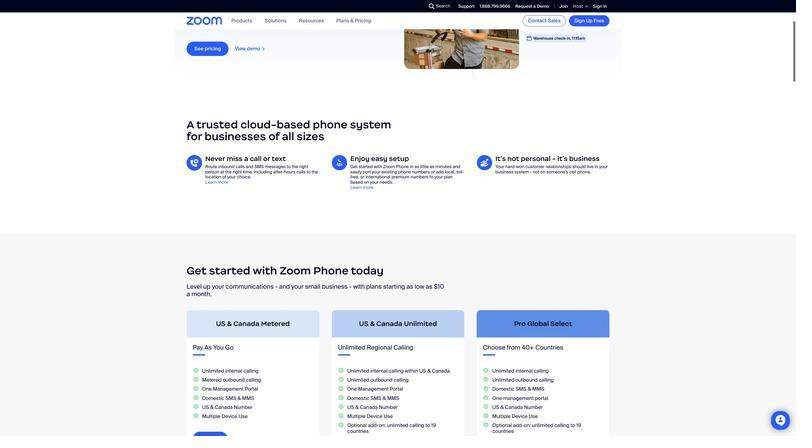 Task type: locate. For each thing, give the bounding box(es) containing it.
outbound
[[223, 377, 245, 384], [371, 377, 393, 384], [516, 377, 538, 384]]

one management portal for us & canada unlimited
[[347, 386, 403, 393]]

management for us & canada unlimited
[[358, 386, 389, 393]]

1 vertical spatial on
[[364, 180, 369, 185]]

0 horizontal spatial the
[[225, 169, 232, 175]]

2 horizontal spatial use
[[529, 413, 538, 420]]

unlimited internal calling down choose from 40+ countries
[[493, 368, 549, 375]]

business down it's
[[496, 169, 514, 175]]

1 19 from the left
[[431, 423, 436, 429]]

someone's
[[547, 169, 569, 175]]

1 us & canada number from the left
[[202, 404, 253, 411]]

zoom down easy
[[383, 164, 395, 169]]

level
[[187, 283, 202, 291]]

at
[[220, 169, 224, 175]]

with down easy
[[374, 164, 382, 169]]

2 multiple from the left
[[347, 413, 366, 420]]

unlimited for select
[[532, 423, 554, 429]]

0 horizontal spatial phone
[[314, 264, 349, 278]]

the right after-
[[292, 164, 298, 169]]

1 countries from the left
[[347, 428, 369, 435]]

2 in from the left
[[595, 164, 599, 169]]

2 multiple device use from the left
[[347, 413, 393, 420]]

sign inside sign up free link
[[575, 17, 585, 24]]

1 horizontal spatial calls
[[297, 169, 306, 175]]

you
[[213, 344, 224, 352]]

1 horizontal spatial mms
[[387, 395, 399, 402]]

system inside a trusted cloud-based phone system for businesses of all sizes
[[350, 118, 391, 132]]

mms down unlimited internal calling within us & canada
[[387, 395, 399, 402]]

1 horizontal spatial multiple
[[347, 413, 366, 420]]

mms for us & canada metered
[[242, 395, 254, 402]]

customer
[[254, 11, 281, 19], [526, 164, 545, 169]]

a
[[187, 118, 194, 132]]

today
[[351, 264, 384, 278]]

2 on: from the left
[[524, 423, 531, 429]]

a left call
[[244, 155, 248, 163]]

one for us & canada unlimited
[[347, 386, 357, 393]]

little
[[420, 164, 429, 169]]

phone up small
[[314, 264, 349, 278]]

0 horizontal spatial sign
[[575, 17, 585, 24]]

and inside the level up your communications - and your small business - with plans starting as low as $10 a month.
[[279, 283, 290, 291]]

0 horizontal spatial business
[[322, 283, 348, 291]]

2 horizontal spatial multiple
[[493, 413, 511, 420]]

portal for unlimited
[[390, 386, 403, 393]]

your inside it's not personal - it's business your hard-won customer relationships should live in your business system - not on someone's cell phone.
[[600, 164, 608, 169]]

unlimited outbound calling for global
[[493, 377, 554, 384]]

needs.
[[380, 180, 393, 185]]

domestic for us & canada unlimited
[[347, 395, 370, 402]]

phone. right cell
[[578, 169, 591, 175]]

your right live
[[600, 164, 608, 169]]

1 horizontal spatial system
[[515, 169, 529, 175]]

and down call
[[246, 164, 254, 169]]

1 horizontal spatial business
[[496, 169, 514, 175]]

1 horizontal spatial optional add-on: unlimited calling to 19 countries
[[493, 423, 581, 435]]

multiple device use for unlimited
[[347, 413, 393, 420]]

miss
[[227, 155, 243, 163]]

1 vertical spatial a
[[244, 155, 248, 163]]

portal
[[245, 386, 258, 393], [390, 386, 403, 393]]

multiple device use for metered
[[202, 413, 248, 420]]

management down unlimited internal calling within us & canada
[[358, 386, 389, 393]]

mms down metered outbound calling
[[242, 395, 254, 402]]

or left add
[[431, 169, 435, 175]]

domestic for us & canada metered
[[202, 395, 224, 402]]

2 internal from the left
[[371, 368, 388, 375]]

learn down free,
[[351, 185, 362, 190]]

device
[[222, 413, 238, 420], [367, 413, 383, 420], [512, 413, 528, 420]]

it's
[[558, 155, 568, 163]]

learn more link down free,
[[351, 185, 374, 190]]

phone. inside handle everyday sales, customer support, and more with zoom's reliable, cost-effective cloud phone.
[[269, 20, 289, 29]]

0 horizontal spatial on
[[364, 180, 369, 185]]

1 horizontal spatial device
[[367, 413, 383, 420]]

- down get started with zoom phone today
[[275, 283, 278, 291]]

enjoy easy setup image
[[332, 155, 347, 170]]

1 number from the left
[[234, 404, 253, 411]]

0 horizontal spatial a
[[187, 290, 190, 298]]

1 vertical spatial get
[[187, 264, 207, 278]]

unlimited regional calling
[[338, 344, 413, 352]]

2 unlimited internal calling from the left
[[493, 368, 549, 375]]

1 vertical spatial customer
[[526, 164, 545, 169]]

domestic sms & mms for us & canada unlimited
[[347, 395, 399, 402]]

multiple for metered
[[202, 413, 221, 420]]

device for unlimited
[[367, 413, 383, 420]]

0 horizontal spatial zoom
[[280, 264, 311, 278]]

0 horizontal spatial countries
[[347, 428, 369, 435]]

minutes
[[436, 164, 452, 169]]

1 multiple from the left
[[202, 413, 221, 420]]

1 horizontal spatial learn more link
[[351, 185, 374, 190]]

more down "international"
[[363, 185, 374, 190]]

not down personal
[[533, 169, 540, 175]]

with left plans
[[353, 283, 365, 291]]

on left someone's in the top of the page
[[541, 169, 546, 175]]

1 use from the left
[[239, 413, 248, 420]]

internal down choose from 40+ countries
[[516, 368, 533, 375]]

unlimited internal calling for &
[[202, 368, 259, 375]]

customer inside handle everyday sales, customer support, and more with zoom's reliable, cost-effective cloud phone.
[[254, 11, 281, 19]]

a inside the level up your communications - and your small business - with plans starting as low as $10 a month.
[[187, 290, 190, 298]]

2 unlimited from the left
[[532, 423, 554, 429]]

management
[[213, 386, 244, 393], [358, 386, 389, 393]]

everyday
[[209, 11, 234, 19]]

1 outbound from the left
[[223, 377, 245, 384]]

2 management from the left
[[358, 386, 389, 393]]

2 horizontal spatial us & canada number
[[493, 404, 543, 411]]

0 vertical spatial started
[[359, 164, 373, 169]]

sign up free
[[575, 17, 605, 24]]

right left time, in the left top of the page
[[233, 169, 242, 175]]

1 vertical spatial sign
[[575, 17, 585, 24]]

more down at
[[218, 180, 228, 185]]

us & canada number for metered
[[202, 404, 253, 411]]

add- for pro
[[513, 423, 524, 429]]

0 horizontal spatial device
[[222, 413, 238, 420]]

2 vertical spatial business
[[322, 283, 348, 291]]

set up your own small business phone system image
[[404, 0, 610, 69]]

and down get started with zoom phone today
[[279, 283, 290, 291]]

host button
[[573, 3, 588, 9]]

1 vertical spatial phone
[[314, 264, 349, 278]]

0 vertical spatial phone.
[[269, 20, 289, 29]]

more inside handle everyday sales, customer support, and more with zoom's reliable, cost-effective cloud phone.
[[320, 11, 335, 19]]

and
[[308, 11, 319, 19], [246, 164, 254, 169], [453, 164, 460, 169], [279, 283, 290, 291]]

one management portal for us & canada metered
[[202, 386, 258, 393]]

$10
[[434, 283, 444, 291]]

0 horizontal spatial outbound
[[223, 377, 245, 384]]

1 on: from the left
[[379, 423, 386, 429]]

0 vertical spatial customer
[[254, 11, 281, 19]]

0 horizontal spatial one
[[202, 386, 212, 393]]

2 add- from the left
[[513, 423, 524, 429]]

us
[[216, 320, 226, 328], [359, 320, 369, 328], [420, 368, 426, 375], [202, 404, 209, 411], [347, 404, 354, 411], [493, 404, 499, 411]]

pro global select
[[514, 320, 573, 328]]

and right support,
[[308, 11, 319, 19]]

1 multiple device use from the left
[[202, 413, 248, 420]]

1 horizontal spatial in
[[595, 164, 599, 169]]

learn down person
[[205, 180, 217, 185]]

1 portal from the left
[[245, 386, 258, 393]]

3 device from the left
[[512, 413, 528, 420]]

1 device from the left
[[222, 413, 238, 420]]

see pricing link
[[187, 42, 229, 56]]

on down the port
[[364, 180, 369, 185]]

mms for us & canada unlimited
[[387, 395, 399, 402]]

calls
[[236, 164, 245, 169], [297, 169, 306, 175]]

0 horizontal spatial optional
[[347, 423, 367, 429]]

learn
[[205, 180, 217, 185], [351, 185, 362, 190]]

in inside it's not personal - it's business your hard-won customer relationships should live in your business system - not on someone's cell phone.
[[595, 164, 599, 169]]

0 horizontal spatial multiple
[[202, 413, 221, 420]]

the right at
[[225, 169, 232, 175]]

1 horizontal spatial use
[[384, 413, 393, 420]]

1 horizontal spatial phone
[[398, 169, 411, 175]]

2 horizontal spatial number
[[524, 404, 543, 411]]

calls right hours
[[297, 169, 306, 175]]

trusted
[[196, 118, 238, 132]]

get down enjoy at the left
[[351, 164, 358, 169]]

1 horizontal spatial number
[[379, 404, 398, 411]]

2 horizontal spatial domestic
[[493, 386, 515, 393]]

customer down personal
[[526, 164, 545, 169]]

us & canada number
[[202, 404, 253, 411], [347, 404, 398, 411], [493, 404, 543, 411]]

1 horizontal spatial based
[[351, 180, 363, 185]]

more
[[320, 11, 335, 19], [218, 180, 228, 185], [363, 185, 374, 190]]

19 for us & canada unlimited
[[431, 423, 436, 429]]

your right at
[[227, 174, 236, 180]]

plans
[[366, 283, 382, 291]]

should
[[573, 164, 586, 169]]

0 horizontal spatial number
[[234, 404, 253, 411]]

0 horizontal spatial phone
[[313, 118, 348, 132]]

phone inside a trusted cloud-based phone system for businesses of all sizes
[[313, 118, 348, 132]]

businesses
[[205, 130, 266, 144]]

internal for unlimited
[[371, 368, 388, 375]]

0 horizontal spatial calls
[[236, 164, 245, 169]]

sizes
[[297, 130, 324, 144]]

business right small
[[322, 283, 348, 291]]

internal down regional
[[371, 368, 388, 375]]

business inside the level up your communications - and your small business - with plans starting as low as $10 a month.
[[322, 283, 348, 291]]

of down inbound
[[222, 174, 226, 180]]

on: for global
[[524, 423, 531, 429]]

2 optional from the left
[[493, 423, 512, 429]]

1 internal from the left
[[225, 368, 243, 375]]

of inside a trusted cloud-based phone system for businesses of all sizes
[[269, 130, 280, 144]]

sign
[[593, 3, 603, 9], [575, 17, 585, 24]]

your
[[600, 164, 608, 169], [372, 169, 381, 175], [227, 174, 236, 180], [435, 174, 443, 180], [370, 180, 379, 185], [212, 283, 224, 291], [292, 283, 304, 291]]

1 horizontal spatial get
[[351, 164, 358, 169]]

3 internal from the left
[[516, 368, 533, 375]]

month.
[[192, 290, 212, 298]]

number for unlimited
[[379, 404, 398, 411]]

or right free,
[[361, 174, 365, 180]]

phone down setup
[[396, 164, 409, 169]]

your left small
[[292, 283, 304, 291]]

0 horizontal spatial internal
[[225, 368, 243, 375]]

1 horizontal spatial learn
[[351, 185, 362, 190]]

based inside a trusted cloud-based phone system for businesses of all sizes
[[277, 118, 310, 132]]

optional add-on: unlimited calling to 19 countries for canada
[[347, 423, 436, 435]]

on inside it's not personal - it's business your hard-won customer relationships should live in your business system - not on someone's cell phone.
[[541, 169, 546, 175]]

0 horizontal spatial on:
[[379, 423, 386, 429]]

1 horizontal spatial customer
[[526, 164, 545, 169]]

1 vertical spatial based
[[351, 180, 363, 185]]

sign in link
[[593, 3, 607, 9]]

as
[[415, 164, 419, 169], [430, 164, 435, 169], [407, 283, 413, 291], [426, 283, 433, 291]]

personal
[[521, 155, 551, 163]]

right right hours
[[299, 164, 309, 169]]

a left demo
[[534, 3, 536, 9]]

on inside 'enjoy easy setup get started with zoom phone in as little as minutes and easily port your existing phone numbers or add local, toll- free, or international premium numbers to your plan based on your needs. learn more'
[[364, 180, 369, 185]]

local,
[[445, 169, 456, 175]]

as right low
[[426, 283, 433, 291]]

2 horizontal spatial internal
[[516, 368, 533, 375]]

sign left up
[[575, 17, 585, 24]]

unlimited outbound calling for &
[[347, 377, 409, 384]]

management down metered outbound calling
[[213, 386, 244, 393]]

solutions
[[265, 18, 287, 24]]

1 unlimited internal calling from the left
[[202, 368, 259, 375]]

handle
[[187, 11, 207, 19]]

1 horizontal spatial unlimited outbound calling
[[493, 377, 554, 384]]

canada
[[233, 320, 259, 328], [377, 320, 403, 328], [432, 368, 450, 375], [215, 404, 233, 411], [360, 404, 378, 411], [505, 404, 523, 411]]

1 horizontal spatial multiple device use
[[347, 413, 393, 420]]

None search field
[[406, 1, 431, 11]]

portal for metered
[[245, 386, 258, 393]]

1 vertical spatial zoom
[[280, 264, 311, 278]]

0 vertical spatial business
[[570, 155, 600, 163]]

0 horizontal spatial add-
[[368, 423, 379, 429]]

use
[[239, 413, 248, 420], [384, 413, 393, 420], [529, 413, 538, 420]]

phone inside 'enjoy easy setup get started with zoom phone in as little as minutes and easily port your existing phone numbers or add local, toll- free, or international premium numbers to your plan based on your needs. learn more'
[[396, 164, 409, 169]]

or right call
[[263, 155, 270, 163]]

1 one management portal from the left
[[202, 386, 258, 393]]

a
[[534, 3, 536, 9], [244, 155, 248, 163], [187, 290, 190, 298]]

customer inside it's not personal - it's business your hard-won customer relationships should live in your business system - not on someone's cell phone.
[[526, 164, 545, 169]]

1 vertical spatial phone
[[398, 169, 411, 175]]

0 vertical spatial not
[[508, 155, 520, 163]]

2 us & canada number from the left
[[347, 404, 398, 411]]

2 horizontal spatial outbound
[[516, 377, 538, 384]]

communications
[[226, 283, 274, 291]]

learn more link for never
[[205, 180, 228, 185]]

number
[[234, 404, 253, 411], [379, 404, 398, 411], [524, 404, 543, 411]]

with left zoom's
[[337, 11, 348, 19]]

pricing
[[355, 18, 371, 24]]

0 vertical spatial zoom
[[383, 164, 395, 169]]

2 unlimited outbound calling from the left
[[493, 377, 554, 384]]

join
[[560, 3, 568, 9]]

us & canada unlimited
[[359, 320, 437, 328]]

1 horizontal spatial sign
[[593, 3, 603, 9]]

2 vertical spatial a
[[187, 290, 190, 298]]

with inside 'enjoy easy setup get started with zoom phone in as little as minutes and easily port your existing phone numbers or add local, toll- free, or international premium numbers to your plan based on your needs. learn more'
[[374, 164, 382, 169]]

sign in
[[593, 3, 607, 9]]

1 horizontal spatial domestic sms & mms
[[347, 395, 399, 402]]

relationships
[[546, 164, 572, 169]]

more left 'plans'
[[320, 11, 335, 19]]

19
[[431, 423, 436, 429], [577, 423, 581, 429]]

never miss a call or text route inbound calls and sms messages to the right person at the right time, including after-hours calls to the location of your choice. learn more
[[205, 155, 318, 185]]

a left month.
[[187, 290, 190, 298]]

2 outbound from the left
[[371, 377, 393, 384]]

1 horizontal spatial unlimited internal calling
[[493, 368, 549, 375]]

add
[[436, 169, 444, 175]]

2 optional add-on: unlimited calling to 19 countries from the left
[[493, 423, 581, 435]]

1 vertical spatial metered
[[202, 377, 222, 384]]

1 optional from the left
[[347, 423, 367, 429]]

1 unlimited outbound calling from the left
[[347, 377, 409, 384]]

as right little
[[430, 164, 435, 169]]

in right live
[[595, 164, 599, 169]]

the right hours
[[312, 169, 318, 175]]

get inside 'enjoy easy setup get started with zoom phone in as little as minutes and easily port your existing phone numbers or add local, toll- free, or international premium numbers to your plan based on your needs. learn more'
[[351, 164, 358, 169]]

and right minutes
[[453, 164, 460, 169]]

it's not personal - it's business your hard-won customer relationships should live in your business system - not on someone's cell phone.
[[496, 155, 608, 175]]

products
[[231, 18, 252, 24]]

unlimited internal calling up metered outbound calling
[[202, 368, 259, 375]]

zoom up small
[[280, 264, 311, 278]]

unlimited outbound calling up one management portal
[[493, 377, 554, 384]]

outbound for metered
[[223, 377, 245, 384]]

1 horizontal spatial optional
[[493, 423, 512, 429]]

portal down metered outbound calling
[[245, 386, 258, 393]]

portal down unlimited internal calling within us & canada
[[390, 386, 403, 393]]

right
[[299, 164, 309, 169], [233, 169, 242, 175]]

0 vertical spatial system
[[350, 118, 391, 132]]

see pricing
[[194, 45, 221, 52]]

2 horizontal spatial multiple device use
[[493, 413, 538, 420]]

internal up metered outbound calling
[[225, 368, 243, 375]]

and inside handle everyday sales, customer support, and more with zoom's reliable, cost-effective cloud phone.
[[308, 11, 319, 19]]

2 one management portal from the left
[[347, 386, 403, 393]]

1 horizontal spatial internal
[[371, 368, 388, 375]]

2 19 from the left
[[577, 423, 581, 429]]

2 countries from the left
[[493, 428, 514, 435]]

2 horizontal spatial business
[[570, 155, 600, 163]]

started up "communications"
[[209, 264, 250, 278]]

0 horizontal spatial multiple device use
[[202, 413, 248, 420]]

get up level
[[187, 264, 207, 278]]

sign left in
[[593, 3, 603, 9]]

one management portal down unlimited internal calling within us & canada
[[347, 386, 403, 393]]

of left all
[[269, 130, 280, 144]]

calls down miss
[[236, 164, 245, 169]]

1 vertical spatial of
[[222, 174, 226, 180]]

0 horizontal spatial portal
[[245, 386, 258, 393]]

1 in from the left
[[410, 164, 414, 169]]

internal for metered
[[225, 368, 243, 375]]

0 vertical spatial of
[[269, 130, 280, 144]]

1 optional add-on: unlimited calling to 19 countries from the left
[[347, 423, 436, 435]]

0 vertical spatial phone
[[313, 118, 348, 132]]

optional for us & canada unlimited
[[347, 423, 367, 429]]

learn more link down person
[[205, 180, 228, 185]]

1 vertical spatial system
[[515, 169, 529, 175]]

unlimited internal calling
[[202, 368, 259, 375], [493, 368, 549, 375]]

1 vertical spatial business
[[496, 169, 514, 175]]

mms up portal
[[533, 386, 545, 393]]

customer up cloud
[[254, 11, 281, 19]]

management for us & canada metered
[[213, 386, 244, 393]]

one management portal down metered outbound calling
[[202, 386, 258, 393]]

in left little
[[410, 164, 414, 169]]

2 portal from the left
[[390, 386, 403, 393]]

19 for pro global select
[[577, 423, 581, 429]]

1 horizontal spatial one management portal
[[347, 386, 403, 393]]

2 horizontal spatial domestic sms & mms
[[493, 386, 545, 393]]

1 management from the left
[[213, 386, 244, 393]]

phone. down support,
[[269, 20, 289, 29]]

2 number from the left
[[379, 404, 398, 411]]

calling
[[244, 368, 259, 375], [389, 368, 404, 375], [534, 368, 549, 375], [246, 377, 261, 384], [394, 377, 409, 384], [539, 377, 554, 384], [410, 423, 425, 429], [555, 423, 570, 429]]

2 device from the left
[[367, 413, 383, 420]]

0 horizontal spatial customer
[[254, 11, 281, 19]]

business up should at the right top of page
[[570, 155, 600, 163]]

optional for pro global select
[[493, 423, 512, 429]]

started down enjoy at the left
[[359, 164, 373, 169]]

won
[[516, 164, 525, 169]]

0 horizontal spatial based
[[277, 118, 310, 132]]

1 horizontal spatial unlimited
[[532, 423, 554, 429]]

unlimited outbound calling
[[347, 377, 409, 384], [493, 377, 554, 384]]

all
[[282, 130, 294, 144]]

sign for sign up free
[[575, 17, 585, 24]]

numbers
[[412, 169, 430, 175], [411, 174, 429, 180]]

0 horizontal spatial use
[[239, 413, 248, 420]]

0 vertical spatial get
[[351, 164, 358, 169]]

with inside the level up your communications - and your small business - with plans starting as low as $10 a month.
[[353, 283, 365, 291]]

0 horizontal spatial more
[[218, 180, 228, 185]]

sms
[[255, 164, 264, 169], [516, 386, 527, 393], [226, 395, 236, 402], [371, 395, 382, 402]]

1 add- from the left
[[368, 423, 379, 429]]

countries for us & canada unlimited
[[347, 428, 369, 435]]

enjoy easy setup get started with zoom phone in as little as minutes and easily port your existing phone numbers or add local, toll- free, or international premium numbers to your plan based on your needs. learn more
[[351, 155, 464, 190]]

1 unlimited from the left
[[387, 423, 408, 429]]

0 horizontal spatial optional add-on: unlimited calling to 19 countries
[[347, 423, 436, 435]]

plan
[[444, 174, 453, 180]]

2 use from the left
[[384, 413, 393, 420]]

0 horizontal spatial domestic sms & mms
[[202, 395, 254, 402]]

not up hard- on the top right
[[508, 155, 520, 163]]

metered
[[261, 320, 290, 328], [202, 377, 222, 384]]

unlimited outbound calling down unlimited internal calling within us & canada
[[347, 377, 409, 384]]

pay
[[193, 344, 203, 352]]

0 vertical spatial sign
[[593, 3, 603, 9]]

0 horizontal spatial or
[[263, 155, 270, 163]]

2 horizontal spatial a
[[534, 3, 536, 9]]

0 horizontal spatial in
[[410, 164, 414, 169]]



Task type: vqa. For each thing, say whether or not it's contained in the screenshot.
the rightmost INTERNAL
yes



Task type: describe. For each thing, give the bounding box(es) containing it.
from
[[507, 344, 521, 352]]

zoom inside 'enjoy easy setup get started with zoom phone in as little as minutes and easily port your existing phone numbers or add local, toll- free, or international premium numbers to your plan based on your needs. learn more'
[[383, 164, 395, 169]]

cell
[[570, 169, 577, 175]]

unlimited for canada
[[387, 423, 408, 429]]

optional add-on: unlimited calling to 19 countries for select
[[493, 423, 581, 435]]

2 horizontal spatial mms
[[533, 386, 545, 393]]

with up "communications"
[[253, 264, 277, 278]]

plans
[[337, 18, 349, 24]]

unlimited internal calling for global
[[493, 368, 549, 375]]

0 horizontal spatial not
[[508, 155, 520, 163]]

number for metered
[[234, 404, 253, 411]]

toll-
[[457, 169, 464, 175]]

numbers down little
[[411, 174, 429, 180]]

based inside 'enjoy easy setup get started with zoom phone in as little as minutes and easily port your existing phone numbers or add local, toll- free, or international premium numbers to your plan based on your needs. learn more'
[[351, 180, 363, 185]]

pay as you go
[[193, 344, 234, 352]]

cloud-
[[241, 118, 277, 132]]

up
[[203, 283, 211, 291]]

more inside 'enjoy easy setup get started with zoom phone in as little as minutes and easily port your existing phone numbers or add local, toll- free, or international premium numbers to your plan based on your needs. learn more'
[[363, 185, 374, 190]]

easily
[[351, 169, 362, 175]]

inbound
[[218, 164, 235, 169]]

phone inside 'enjoy easy setup get started with zoom phone in as little as minutes and easily port your existing phone numbers or add local, toll- free, or international premium numbers to your plan based on your needs. learn more'
[[398, 169, 411, 175]]

never
[[205, 155, 225, 163]]

learn inside 'enjoy easy setup get started with zoom phone in as little as minutes and easily port your existing phone numbers or add local, toll- free, or international premium numbers to your plan based on your needs. learn more'
[[351, 185, 362, 190]]

free,
[[351, 174, 359, 180]]

3 use from the left
[[529, 413, 538, 420]]

learn inside never miss a call or text route inbound calls and sms messages to the right person at the right time, including after-hours calls to the location of your choice. learn more
[[205, 180, 217, 185]]

one management portal
[[493, 395, 549, 402]]

1 vertical spatial started
[[209, 264, 250, 278]]

in inside 'enjoy easy setup get started with zoom phone in as little as minutes and easily port your existing phone numbers or add local, toll- free, or international premium numbers to your plan based on your needs. learn more'
[[410, 164, 414, 169]]

contact
[[528, 17, 547, 24]]

enjoy
[[351, 155, 370, 163]]

3 outbound from the left
[[516, 377, 538, 384]]

products button
[[231, 18, 252, 24]]

40+
[[522, 344, 534, 352]]

unlimited internal calling within us & canada
[[347, 368, 450, 375]]

after-
[[273, 169, 284, 175]]

view demo
[[235, 45, 260, 52]]

choose
[[483, 344, 506, 352]]

or inside never miss a call or text route inbound calls and sms messages to the right person at the right time, including after-hours calls to the location of your choice. learn more
[[263, 155, 270, 163]]

support,
[[282, 11, 306, 19]]

search image
[[429, 3, 435, 9]]

use for metered
[[239, 413, 248, 420]]

regional
[[367, 344, 392, 352]]

1 horizontal spatial metered
[[261, 320, 290, 328]]

1 horizontal spatial or
[[361, 174, 365, 180]]

1 horizontal spatial right
[[299, 164, 309, 169]]

request
[[516, 3, 533, 9]]

request a demo link
[[516, 3, 549, 9]]

to inside 'enjoy easy setup get started with zoom phone in as little as minutes and easily port your existing phone numbers or add local, toll- free, or international premium numbers to your plan based on your needs. learn more'
[[430, 174, 434, 180]]

request a demo
[[516, 3, 549, 9]]

and inside 'enjoy easy setup get started with zoom phone in as little as minutes and easily port your existing phone numbers or add local, toll- free, or international premium numbers to your plan based on your needs. learn more'
[[453, 164, 460, 169]]

add- for us
[[368, 423, 379, 429]]

search image
[[429, 3, 435, 9]]

one for us & canada metered
[[202, 386, 212, 393]]

plans & pricing
[[337, 18, 371, 24]]

port
[[363, 169, 371, 175]]

small
[[305, 283, 321, 291]]

as left low
[[407, 283, 413, 291]]

- left it's
[[552, 155, 556, 163]]

3 multiple from the left
[[493, 413, 511, 420]]

outbound for unlimited
[[371, 377, 393, 384]]

zoom's
[[350, 11, 371, 19]]

route
[[205, 164, 217, 169]]

zoom logo image
[[187, 17, 222, 25]]

cost-
[[211, 20, 226, 29]]

demo
[[537, 3, 549, 9]]

started inside 'enjoy easy setup get started with zoom phone in as little as minutes and easily port your existing phone numbers or add local, toll- free, or international premium numbers to your plan based on your needs. learn more'
[[359, 164, 373, 169]]

level up your communications - and your small business - with plans starting as low as $10 a month.
[[187, 283, 444, 298]]

time,
[[243, 169, 253, 175]]

hard-
[[506, 164, 516, 169]]

it's not personal - it's business image
[[477, 155, 493, 170]]

see
[[194, 45, 204, 52]]

your left plan
[[435, 174, 443, 180]]

1.888.799.9666 link
[[480, 3, 511, 9]]

sign for sign in
[[593, 3, 603, 9]]

live
[[587, 164, 594, 169]]

search
[[436, 3, 450, 9]]

your
[[496, 164, 505, 169]]

within
[[405, 368, 418, 375]]

1 horizontal spatial the
[[292, 164, 298, 169]]

of inside never miss a call or text route inbound calls and sms messages to the right person at the right time, including after-hours calls to the location of your choice. learn more
[[222, 174, 226, 180]]

host
[[573, 3, 583, 9]]

easy
[[371, 155, 388, 163]]

3 us & canada number from the left
[[493, 404, 543, 411]]

sign up free link
[[569, 15, 610, 26]]

1 vertical spatial not
[[533, 169, 540, 175]]

system inside it's not personal - it's business your hard-won customer relationships should live in your business system - not on someone's cell phone.
[[515, 169, 529, 175]]

portal
[[535, 395, 549, 402]]

resources button
[[299, 18, 324, 24]]

pro
[[514, 320, 526, 328]]

location
[[205, 174, 221, 180]]

phone. inside it's not personal - it's business your hard-won customer relationships should live in your business system - not on someone's cell phone.
[[578, 169, 591, 175]]

your inside never miss a call or text route inbound calls and sms messages to the right person at the right time, including after-hours calls to the location of your choice. learn more
[[227, 174, 236, 180]]

calling
[[394, 344, 413, 352]]

a trusted cloud-based phone system for businesses of all sizes
[[187, 118, 391, 144]]

sms inside never miss a call or text route inbound calls and sms messages to the right person at the right time, including after-hours calls to the location of your choice. learn more
[[255, 164, 264, 169]]

low
[[415, 283, 424, 291]]

3 multiple device use from the left
[[493, 413, 538, 420]]

learn more link for enjoy
[[351, 185, 374, 190]]

contact sales
[[528, 17, 561, 24]]

demo
[[247, 45, 260, 52]]

3 number from the left
[[524, 404, 543, 411]]

get started with zoom phone today
[[187, 264, 384, 278]]

as left little
[[415, 164, 419, 169]]

your right the port
[[372, 169, 381, 175]]

countries for pro global select
[[493, 428, 514, 435]]

- right won
[[530, 169, 532, 175]]

global
[[528, 320, 549, 328]]

existing
[[382, 169, 397, 175]]

your left needs.
[[370, 180, 379, 185]]

sales,
[[236, 11, 252, 19]]

choice.
[[237, 174, 252, 180]]

call
[[250, 155, 262, 163]]

0 horizontal spatial right
[[233, 169, 242, 175]]

more inside never miss a call or text route inbound calls and sms messages to the right person at the right time, including after-hours calls to the location of your choice. learn more
[[218, 180, 228, 185]]

up
[[586, 17, 593, 24]]

device for metered
[[222, 413, 238, 420]]

a inside never miss a call or text route inbound calls and sms messages to the right person at the right time, including after-hours calls to the location of your choice. learn more
[[244, 155, 248, 163]]

multiple for unlimited
[[347, 413, 366, 420]]

on: for &
[[379, 423, 386, 429]]

use for unlimited
[[384, 413, 393, 420]]

reliable,
[[187, 20, 209, 29]]

it's
[[496, 155, 506, 163]]

as
[[204, 344, 212, 352]]

support
[[459, 3, 475, 9]]

numbers left add
[[412, 169, 430, 175]]

1.888.799.9666
[[480, 3, 511, 9]]

support link
[[459, 3, 475, 9]]

management
[[503, 395, 534, 402]]

and inside never miss a call or text route inbound calls and sms messages to the right person at the right time, including after-hours calls to the location of your choice. learn more
[[246, 164, 254, 169]]

- down today at the left of page
[[349, 283, 352, 291]]

2 horizontal spatial one
[[493, 395, 502, 402]]

select
[[551, 320, 573, 328]]

0 horizontal spatial metered
[[202, 377, 222, 384]]

view demo link
[[235, 45, 266, 52]]

plans & pricing link
[[337, 18, 371, 24]]

in
[[604, 3, 607, 9]]

domestic sms & mms for us & canada metered
[[202, 395, 254, 402]]

2 horizontal spatial the
[[312, 169, 318, 175]]

for
[[187, 130, 202, 144]]

choose from 40+ countries
[[483, 344, 564, 352]]

your right the up
[[212, 283, 224, 291]]

us & canada number for unlimited
[[347, 404, 398, 411]]

with inside handle everyday sales, customer support, and more with zoom's reliable, cost-effective cloud phone.
[[337, 11, 348, 19]]

contact sales link
[[523, 15, 566, 26]]

0 vertical spatial a
[[534, 3, 536, 9]]

2 horizontal spatial or
[[431, 169, 435, 175]]

never miss a call or text image
[[187, 155, 202, 171]]



